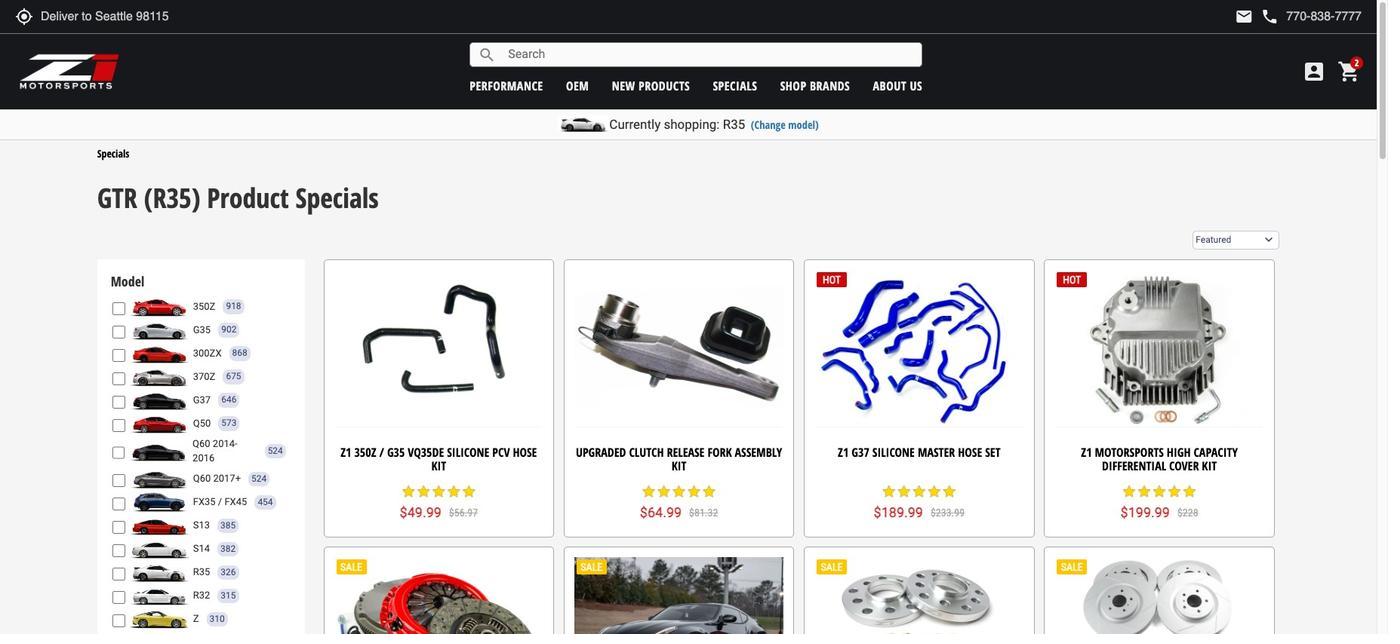 Task type: vqa. For each thing, say whether or not it's contained in the screenshot.


Task type: describe. For each thing, give the bounding box(es) containing it.
infiniti q50 sedan hybrid v37 2014 2015 2016 2017 2018 2019 2020 vq37vhr 2.0t 3.0t 3.7l red sport redsport vr30ddtt z1 motorsports image
[[129, 415, 189, 434]]

specials link
[[97, 147, 130, 161]]

shop brands link
[[780, 77, 850, 94]]

oem link
[[566, 77, 589, 94]]

cover
[[1170, 458, 1199, 475]]

1 horizontal spatial specials
[[296, 180, 379, 217]]

(r35)
[[144, 180, 200, 217]]

2017+
[[213, 473, 241, 485]]

silicone inside z1 350z / g35 vq35de silicone pcv hose kit
[[447, 445, 490, 462]]

my_location
[[15, 8, 33, 26]]

z
[[193, 614, 199, 625]]

$199.99
[[1121, 505, 1170, 521]]

524 for 2017+
[[251, 474, 267, 484]]

star star star star star $199.99 $228
[[1121, 485, 1199, 521]]

902
[[221, 325, 237, 336]]

5 star from the left
[[462, 485, 477, 500]]

performance link
[[470, 77, 543, 94]]

clutch
[[629, 445, 664, 462]]

z1 for z1 350z / g35 vq35de silicone pcv hose kit
[[341, 445, 351, 462]]

4 star from the left
[[446, 485, 462, 500]]

8 star from the left
[[672, 485, 687, 500]]

new products
[[612, 77, 690, 94]]

z1 g37 silicone master hose set
[[838, 445, 1001, 462]]

nissan skyline coupe sedan r32 gtr gt-r bnr32 hcr32 hnr32 er32 hr32 fr32 gts-4 gts4 gts-t gtst gts image
[[129, 587, 189, 606]]

phone
[[1261, 8, 1279, 26]]

s14
[[193, 543, 210, 555]]

19 star from the left
[[1167, 485, 1182, 500]]

385
[[220, 521, 236, 531]]

(change
[[751, 118, 786, 132]]

performance
[[470, 77, 543, 94]]

vq35de
[[408, 445, 444, 462]]

mail link
[[1235, 8, 1254, 26]]

2 star from the left
[[416, 485, 431, 500]]

shopping_cart
[[1338, 60, 1362, 84]]

2 silicone from the left
[[873, 445, 915, 462]]

454
[[258, 497, 273, 508]]

0 horizontal spatial specials
[[97, 147, 130, 161]]

s13
[[193, 520, 210, 531]]

382
[[220, 544, 236, 555]]

us
[[910, 77, 923, 94]]

q60 for q60 2014- 2016
[[193, 439, 210, 450]]

oem
[[566, 77, 589, 94]]

675
[[226, 372, 241, 382]]

315
[[221, 591, 236, 601]]

$189.99
[[874, 505, 923, 521]]

13 star from the left
[[912, 485, 927, 500]]

infiniti g35 coupe sedan v35 v36 skyline 2003 2004 2005 2006 2007 2008 3.5l vq35de revup rev up vq35hr z1 motorsports image
[[129, 321, 189, 341]]

infiniti g37 coupe sedan convertible v36 cv36 hv36 skyline 2008 2009 2010 2011 2012 2013 3.7l vq37vhr z1 motorsports image
[[129, 391, 189, 411]]

z1 motorsports high capacity differential cover kit
[[1081, 445, 1238, 475]]

$49.99
[[400, 505, 442, 521]]

3 star from the left
[[431, 485, 446, 500]]

capacity
[[1194, 445, 1238, 462]]

shopping_cart link
[[1334, 60, 1362, 84]]

new
[[612, 77, 635, 94]]

0 horizontal spatial r35
[[193, 567, 210, 578]]

motorsports
[[1095, 445, 1164, 462]]

about us
[[873, 77, 923, 94]]

16 star from the left
[[1122, 485, 1137, 500]]

pcv
[[492, 445, 510, 462]]

1 horizontal spatial r35
[[723, 117, 745, 132]]

brands
[[810, 77, 850, 94]]

z1 for z1 motorsports high capacity differential cover kit
[[1081, 445, 1092, 462]]

upgraded
[[576, 445, 626, 462]]

infiniti q60 coupe cv37 2017 2018 2019 2020 2.0t 3.0t red sport redsport vr30ddtt z1 motorsports image
[[129, 470, 189, 489]]

2023 nissan z image
[[129, 610, 189, 630]]

model
[[111, 273, 144, 291]]

about us link
[[873, 77, 923, 94]]

shop brands
[[780, 77, 850, 94]]

918
[[226, 302, 241, 312]]

currently shopping: r35 (change model)
[[610, 117, 819, 132]]

release
[[667, 445, 705, 462]]

nissan 240sx silvia zenki kouki s14 1995 1996 1997 1998 1999 ka24de ka24det sr20det rb26dett z1 motorsports image
[[129, 540, 189, 560]]

z1 350z / g35 vq35de silicone pcv hose kit
[[341, 445, 537, 475]]

specials
[[713, 77, 758, 94]]

z1 motorsports logo image
[[19, 53, 120, 91]]

350z inside z1 350z / g35 vq35de silicone pcv hose kit
[[354, 445, 376, 462]]

fx35
[[193, 497, 216, 508]]

nissan 370z z34 2009 2010 2011 2012 2013 2014 2015 2016 2017 2018 2019 3.7l vq37vhr vhr nismo z1 motorsports image
[[129, 368, 189, 387]]

nissan 240sx silvia zenki kouki s13 rps13 180sx 1989 1990 1991 1992 1993 1994 ka24e ka24de ka24det sr20det rb26dett z1 motorsports image
[[129, 517, 189, 536]]

300zx
[[193, 348, 222, 359]]

q60 2014- 2016
[[193, 439, 238, 464]]

6 star from the left
[[641, 485, 657, 500]]

gtr (r35) product specials
[[97, 180, 379, 217]]

product
[[207, 180, 289, 217]]

524 for 2014-
[[268, 446, 283, 457]]

high
[[1167, 445, 1191, 462]]

20 star from the left
[[1182, 485, 1197, 500]]



Task type: locate. For each thing, give the bounding box(es) containing it.
about
[[873, 77, 907, 94]]

/
[[379, 445, 384, 462], [218, 497, 222, 508]]

nissan 300zx z32 1990 1991 1992 1993 1994 1995 1996 vg30dett vg30de twin turbo non turbo z1 motorsports image
[[129, 344, 189, 364]]

z1 inside z1 motorsports high capacity differential cover kit
[[1081, 445, 1092, 462]]

kit right cover
[[1202, 458, 1217, 475]]

2 q60 from the top
[[193, 473, 211, 485]]

g35 up 300zx
[[193, 324, 211, 336]]

0 vertical spatial g37
[[193, 395, 211, 406]]

/ inside z1 350z / g35 vq35de silicone pcv hose kit
[[379, 445, 384, 462]]

9 star from the left
[[687, 485, 702, 500]]

q60 down 2016 on the bottom of the page
[[193, 473, 211, 485]]

fx35 / fx45
[[193, 497, 247, 508]]

specials link
[[713, 77, 758, 94]]

1 vertical spatial g35
[[387, 445, 405, 462]]

products
[[639, 77, 690, 94]]

524 up 454
[[251, 474, 267, 484]]

0 horizontal spatial silicone
[[447, 445, 490, 462]]

524 right 2014-
[[268, 446, 283, 457]]

silicone
[[447, 445, 490, 462], [873, 445, 915, 462]]

0 vertical spatial 350z
[[193, 301, 215, 312]]

1 vertical spatial g37
[[852, 445, 870, 462]]

1 horizontal spatial hose
[[958, 445, 982, 462]]

0 horizontal spatial z1
[[341, 445, 351, 462]]

mail
[[1235, 8, 1254, 26]]

2016
[[193, 453, 215, 464]]

3 z1 from the left
[[1081, 445, 1092, 462]]

differential
[[1102, 458, 1167, 475]]

0 vertical spatial r35
[[723, 117, 745, 132]]

2 z1 from the left
[[838, 445, 849, 462]]

phone link
[[1261, 8, 1362, 26]]

account_box link
[[1299, 60, 1330, 84]]

q50
[[193, 418, 211, 429]]

$233.99
[[931, 507, 965, 520]]

0 vertical spatial 524
[[268, 446, 283, 457]]

kit
[[431, 458, 446, 475], [672, 458, 687, 475], [1202, 458, 1217, 475]]

silicone left pcv
[[447, 445, 490, 462]]

370z
[[193, 371, 215, 383]]

1 z1 from the left
[[341, 445, 351, 462]]

q60 up 2016 on the bottom of the page
[[193, 439, 210, 450]]

1 horizontal spatial 524
[[268, 446, 283, 457]]

r35 left (change
[[723, 117, 745, 132]]

star star star star star $49.99 $56.97
[[400, 485, 478, 521]]

17 star from the left
[[1137, 485, 1152, 500]]

7 star from the left
[[657, 485, 672, 500]]

1 vertical spatial specials
[[296, 180, 379, 217]]

None checkbox
[[112, 326, 125, 339], [112, 396, 125, 409], [112, 447, 125, 460], [112, 498, 125, 511], [112, 568, 125, 581], [112, 592, 125, 604], [112, 326, 125, 339], [112, 396, 125, 409], [112, 447, 125, 460], [112, 498, 125, 511], [112, 568, 125, 581], [112, 592, 125, 604]]

2 horizontal spatial kit
[[1202, 458, 1217, 475]]

q60 2017+
[[193, 473, 241, 485]]

mail phone
[[1235, 8, 1279, 26]]

search
[[478, 46, 496, 64]]

r35 up r32
[[193, 567, 210, 578]]

12 star from the left
[[897, 485, 912, 500]]

1 horizontal spatial g35
[[387, 445, 405, 462]]

star
[[401, 485, 416, 500], [416, 485, 431, 500], [431, 485, 446, 500], [446, 485, 462, 500], [462, 485, 477, 500], [641, 485, 657, 500], [657, 485, 672, 500], [672, 485, 687, 500], [687, 485, 702, 500], [702, 485, 717, 500], [882, 485, 897, 500], [897, 485, 912, 500], [912, 485, 927, 500], [927, 485, 942, 500], [942, 485, 957, 500], [1122, 485, 1137, 500], [1137, 485, 1152, 500], [1152, 485, 1167, 500], [1167, 485, 1182, 500], [1182, 485, 1197, 500]]

g35 inside z1 350z / g35 vq35de silicone pcv hose kit
[[387, 445, 405, 462]]

1 kit from the left
[[431, 458, 446, 475]]

0 horizontal spatial /
[[218, 497, 222, 508]]

1 vertical spatial /
[[218, 497, 222, 508]]

hose
[[513, 445, 537, 462], [958, 445, 982, 462]]

326
[[221, 567, 236, 578]]

573
[[221, 419, 237, 429]]

350z left the 918
[[193, 301, 215, 312]]

524
[[268, 446, 283, 457], [251, 474, 267, 484]]

master
[[918, 445, 955, 462]]

646
[[221, 395, 237, 406]]

model)
[[788, 118, 819, 132]]

1 hose from the left
[[513, 445, 537, 462]]

1 star from the left
[[401, 485, 416, 500]]

0 horizontal spatial kit
[[431, 458, 446, 475]]

1 horizontal spatial g37
[[852, 445, 870, 462]]

0 vertical spatial specials
[[97, 147, 130, 161]]

q60
[[193, 439, 210, 450], [193, 473, 211, 485]]

r35
[[723, 117, 745, 132], [193, 567, 210, 578]]

kit right the clutch
[[672, 458, 687, 475]]

14 star from the left
[[927, 485, 942, 500]]

q60 for q60 2017+
[[193, 473, 211, 485]]

nissan 350z z33 2003 2004 2005 2006 2007 2008 2009 vq35de 3.5l revup rev up vq35hr nismo z1 motorsports image
[[129, 297, 189, 317]]

0 vertical spatial g35
[[193, 324, 211, 336]]

z1 for z1 g37 silicone master hose set
[[838, 445, 849, 462]]

nissan r35 gtr gt-r awd twin turbo 2009 2010 2011 2012 2013 2014 2015 2016 2017 2018 2019 2020 vr38dett z1 motorsports image
[[129, 563, 189, 583]]

0 horizontal spatial hose
[[513, 445, 537, 462]]

z1 inside z1 350z / g35 vq35de silicone pcv hose kit
[[341, 445, 351, 462]]

set
[[985, 445, 1001, 462]]

hose inside z1 350z / g35 vq35de silicone pcv hose kit
[[513, 445, 537, 462]]

15 star from the left
[[942, 485, 957, 500]]

0 horizontal spatial 524
[[251, 474, 267, 484]]

r32
[[193, 590, 210, 602]]

350z
[[193, 301, 215, 312], [354, 445, 376, 462]]

1 horizontal spatial silicone
[[873, 445, 915, 462]]

(change model) link
[[751, 118, 819, 132]]

3 kit from the left
[[1202, 458, 1217, 475]]

new products link
[[612, 77, 690, 94]]

hose right pcv
[[513, 445, 537, 462]]

1 horizontal spatial /
[[379, 445, 384, 462]]

$56.97
[[449, 507, 478, 520]]

None checkbox
[[112, 302, 125, 315], [112, 349, 125, 362], [112, 373, 125, 385], [112, 419, 125, 432], [112, 475, 125, 487], [112, 521, 125, 534], [112, 545, 125, 558], [112, 615, 125, 628], [112, 302, 125, 315], [112, 349, 125, 362], [112, 373, 125, 385], [112, 419, 125, 432], [112, 475, 125, 487], [112, 521, 125, 534], [112, 545, 125, 558], [112, 615, 125, 628]]

1 horizontal spatial 350z
[[354, 445, 376, 462]]

q60 inside q60 2014- 2016
[[193, 439, 210, 450]]

10 star from the left
[[702, 485, 717, 500]]

fx45
[[225, 497, 247, 508]]

1 q60 from the top
[[193, 439, 210, 450]]

1 vertical spatial q60
[[193, 473, 211, 485]]

18 star from the left
[[1152, 485, 1167, 500]]

868
[[232, 348, 247, 359]]

$228
[[1178, 507, 1199, 520]]

/ left the vq35de
[[379, 445, 384, 462]]

currently
[[610, 117, 661, 132]]

1 silicone from the left
[[447, 445, 490, 462]]

$81.32
[[689, 507, 718, 520]]

g35 left the vq35de
[[387, 445, 405, 462]]

0 horizontal spatial g35
[[193, 324, 211, 336]]

g35
[[193, 324, 211, 336], [387, 445, 405, 462]]

kit up star star star star star $49.99 $56.97
[[431, 458, 446, 475]]

1 vertical spatial 350z
[[354, 445, 376, 462]]

0 horizontal spatial g37
[[193, 395, 211, 406]]

1 horizontal spatial z1
[[838, 445, 849, 462]]

star star star star star $64.99 $81.32
[[640, 485, 718, 521]]

350z left the vq35de
[[354, 445, 376, 462]]

specials
[[97, 147, 130, 161], [296, 180, 379, 217]]

2 kit from the left
[[672, 458, 687, 475]]

gtr
[[97, 180, 137, 217]]

kit inside "upgraded clutch release fork assembly kit"
[[672, 458, 687, 475]]

2014-
[[213, 439, 238, 450]]

11 star from the left
[[882, 485, 897, 500]]

upgraded clutch release fork assembly kit
[[576, 445, 782, 475]]

silicone left 'master'
[[873, 445, 915, 462]]

1 vertical spatial r35
[[193, 567, 210, 578]]

2 horizontal spatial z1
[[1081, 445, 1092, 462]]

hose left set on the right bottom
[[958, 445, 982, 462]]

2 hose from the left
[[958, 445, 982, 462]]

0 vertical spatial /
[[379, 445, 384, 462]]

g37
[[193, 395, 211, 406], [852, 445, 870, 462]]

assembly
[[735, 445, 782, 462]]

Search search field
[[496, 43, 922, 66]]

0 vertical spatial q60
[[193, 439, 210, 450]]

/ right fx35
[[218, 497, 222, 508]]

account_box
[[1302, 60, 1327, 84]]

kit inside z1 350z / g35 vq35de silicone pcv hose kit
[[431, 458, 446, 475]]

z1
[[341, 445, 351, 462], [838, 445, 849, 462], [1081, 445, 1092, 462]]

star star star star star $189.99 $233.99
[[874, 485, 965, 521]]

1 vertical spatial 524
[[251, 474, 267, 484]]

0 horizontal spatial 350z
[[193, 301, 215, 312]]

kit inside z1 motorsports high capacity differential cover kit
[[1202, 458, 1217, 475]]

infiniti q60 coupe cv36 2014 2015 vq37vhr 3.7l z1 motorsports image
[[128, 442, 189, 462]]

310
[[210, 614, 225, 625]]

fork
[[708, 445, 732, 462]]

shop
[[780, 77, 807, 94]]

$64.99
[[640, 505, 682, 521]]

1 horizontal spatial kit
[[672, 458, 687, 475]]

infiniti fx35 fx45 2003 2004 2005 2006 2007 2008 2009 2010 2011 2012 2013 vq35de vq35hr vk45de vk45dd z1 motorsports image
[[129, 493, 189, 513]]

shopping:
[[664, 117, 720, 132]]



